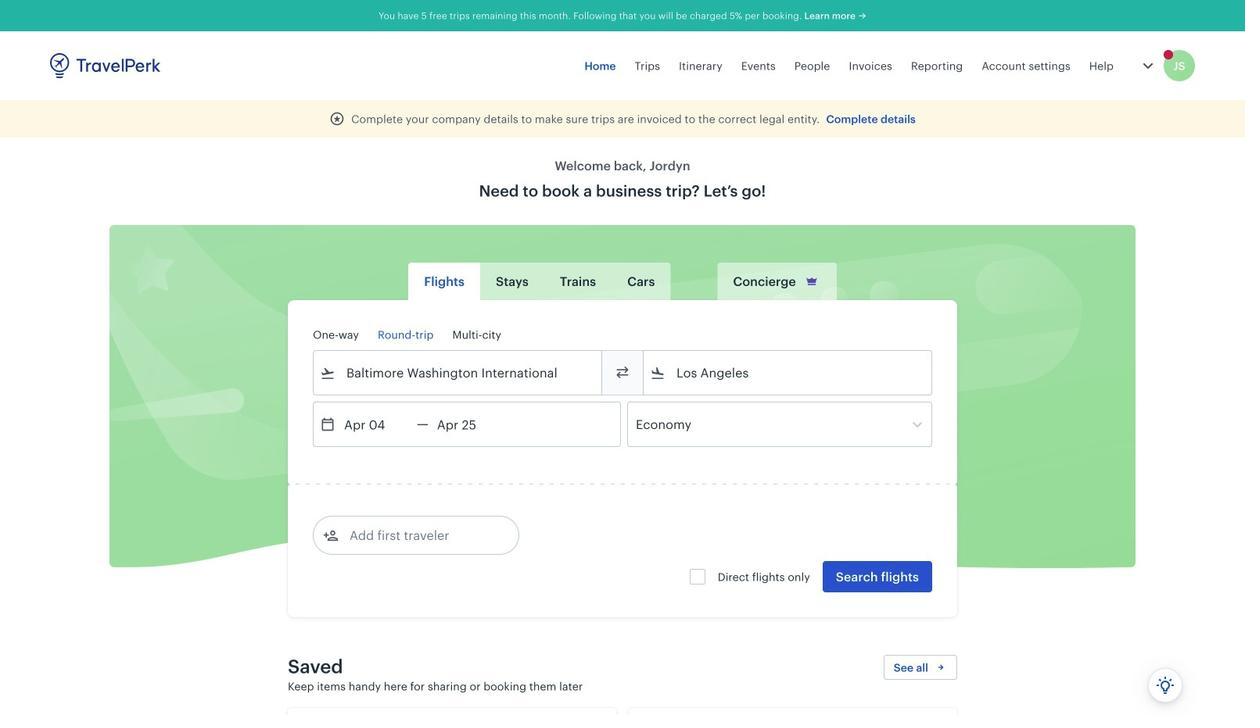 Task type: vqa. For each thing, say whether or not it's contained in the screenshot.
Calendar application
no



Task type: describe. For each thing, give the bounding box(es) containing it.
Return text field
[[429, 403, 510, 447]]

To search field
[[666, 361, 911, 386]]

Depart text field
[[336, 403, 417, 447]]

From search field
[[336, 361, 581, 386]]



Task type: locate. For each thing, give the bounding box(es) containing it.
Add first traveler search field
[[339, 523, 501, 548]]



